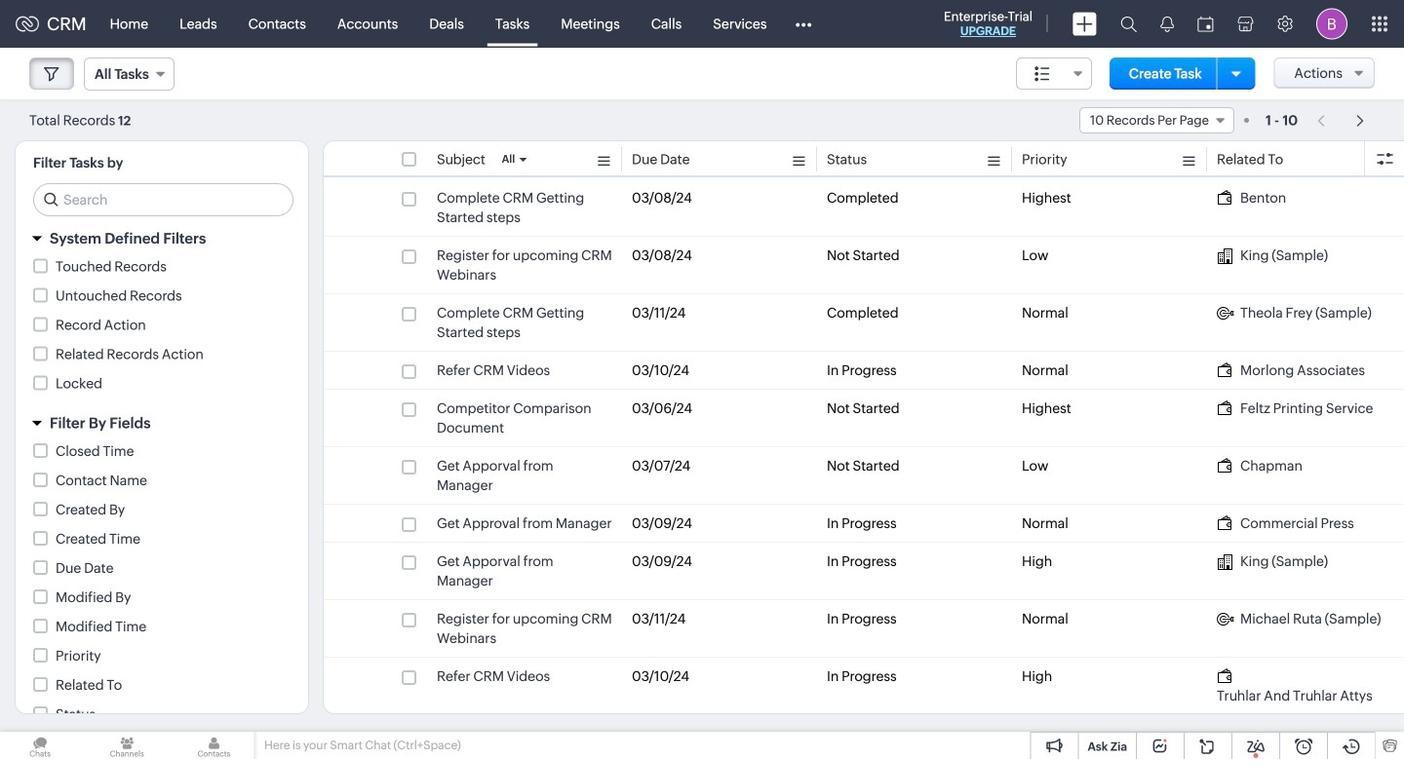 Task type: describe. For each thing, give the bounding box(es) containing it.
signals element
[[1149, 0, 1186, 48]]

search image
[[1121, 16, 1138, 32]]

search element
[[1109, 0, 1149, 48]]

chats image
[[0, 733, 80, 760]]

profile image
[[1317, 8, 1348, 40]]

create menu element
[[1061, 0, 1109, 47]]

contacts image
[[174, 733, 254, 760]]

channels image
[[87, 733, 167, 760]]



Task type: vqa. For each thing, say whether or not it's contained in the screenshot.
Size field
yes



Task type: locate. For each thing, give the bounding box(es) containing it.
Other Modules field
[[783, 8, 825, 40]]

size image
[[1035, 65, 1051, 83]]

logo image
[[16, 16, 39, 32]]

signals image
[[1161, 16, 1175, 32]]

None field
[[84, 58, 174, 91], [1016, 58, 1093, 90], [1080, 107, 1235, 134], [84, 58, 174, 91], [1080, 107, 1235, 134]]

Search text field
[[34, 184, 293, 216]]

row group
[[324, 180, 1405, 716]]

create menu image
[[1073, 12, 1098, 36]]

profile element
[[1305, 0, 1360, 47]]

calendar image
[[1198, 16, 1215, 32]]

none field size
[[1016, 58, 1093, 90]]



